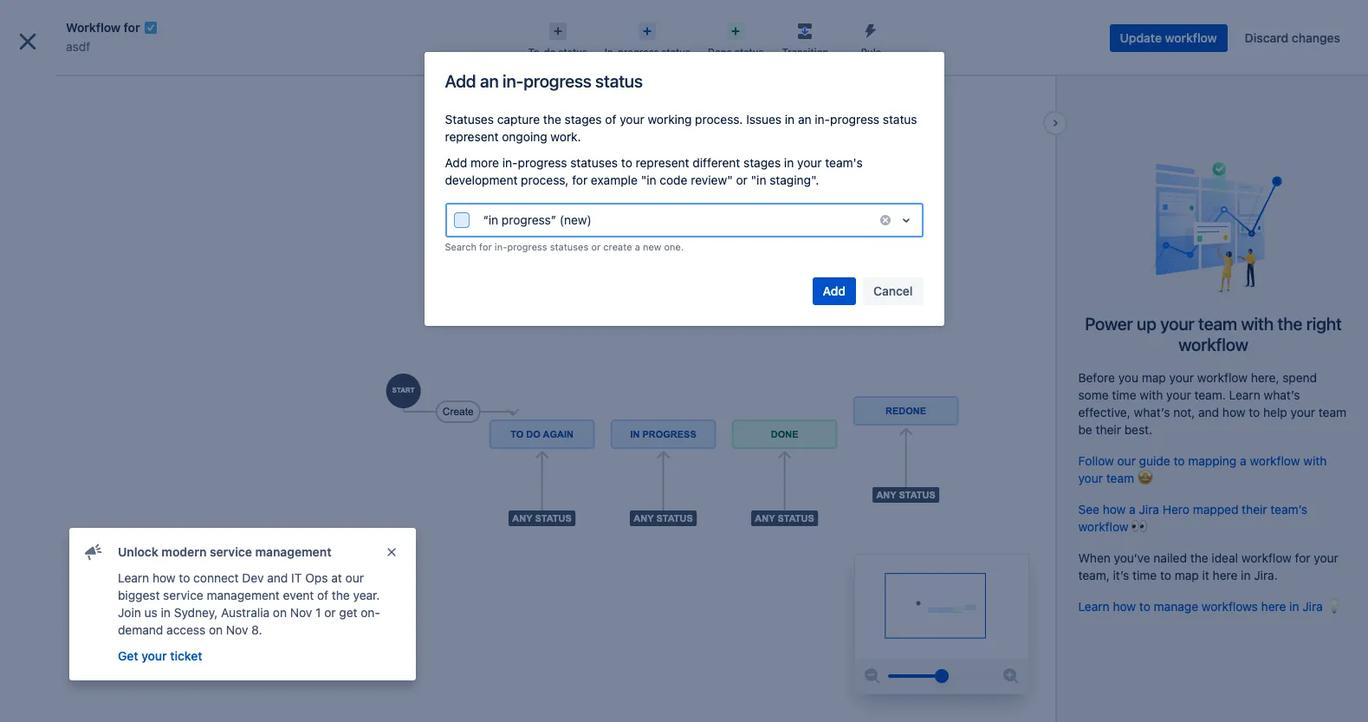 Task type: describe. For each thing, give the bounding box(es) containing it.
in- inside statuses capture the stages of your working process. issues in an in-progress status represent ongoing work.
[[815, 112, 831, 127]]

add more in-progress statuses to represent different stages in your team's development process, for example "in code review" or "in staging".
[[445, 155, 863, 187]]

represent inside statuses capture the stages of your working process. issues in an in-progress status represent ongoing work.
[[445, 129, 499, 144]]

more for learn
[[107, 684, 132, 697]]

zoom out image
[[863, 666, 884, 686]]

follow
[[1079, 453, 1115, 468]]

how inside before you map your workflow here, spend some time with your team. learn what's effective, what's not, and how to help your team be their best.
[[1223, 405, 1246, 419]]

in-progress status
[[605, 46, 691, 57]]

transition button
[[773, 17, 839, 59]]

workflow for
[[66, 20, 140, 35]]

add button
[[813, 277, 856, 305]]

stages inside add more in-progress statuses to represent different stages in your team's development process, for example "in code review" or "in staging".
[[744, 155, 781, 170]]

learn for learn how to connect dev and it ops at our biggest service management event of the year. join us in sydney, australia on nov 1 or get on- demand access on nov 8.
[[118, 570, 149, 585]]

create
[[642, 16, 680, 31]]

done
[[708, 46, 732, 57]]

workflow inside when you've nailed the ideal workflow for your team, it's time to map it here in jira.
[[1242, 550, 1292, 565]]

project
[[153, 660, 187, 673]]

service inside the learn how to connect dev and it ops at our biggest service management event of the year. join us in sydney, australia on nov 1 or get on- demand access on nov 8.
[[163, 588, 203, 602]]

workflows
[[1202, 599, 1258, 614]]

one.
[[664, 241, 684, 252]]

and inside before you map your workflow here, spend some time with your team. learn what's effective, what's not, and how to help your team be their best.
[[1199, 405, 1220, 419]]

learn for learn how to manage workflows here in jira 💡
[[1079, 599, 1110, 614]]

the inside when you've nailed the ideal workflow for your team, it's time to map it here in jira.
[[1191, 550, 1209, 565]]

how for learn how to connect dev and it ops at our biggest service management event of the year. join us in sydney, australia on nov 1 or get on- demand access on nov 8.
[[153, 570, 176, 585]]

1 vertical spatial jira
[[1303, 599, 1323, 614]]

you
[[1119, 370, 1139, 385]]

add an in-progress status
[[445, 71, 643, 91]]

a inside follow our guide to mapping a workflow with your team
[[1240, 453, 1247, 468]]

your inside statuses capture the stages of your working process. issues in an in-progress status represent ongoing work.
[[620, 112, 645, 127]]

rule
[[861, 46, 882, 57]]

up
[[1137, 314, 1157, 334]]

to inside the learn how to connect dev and it ops at our biggest service management event of the year. join us in sydney, australia on nov 1 or get on- demand access on nov 8.
[[179, 570, 190, 585]]

time inside before you map your workflow here, spend some time with your team. learn what's effective, what's not, and how to help your team be their best.
[[1112, 387, 1137, 402]]

map inside before you map your workflow here, spend some time with your team. learn what's effective, what's not, and how to help your team be their best.
[[1142, 370, 1167, 385]]

1 vertical spatial on
[[209, 622, 223, 637]]

here,
[[1251, 370, 1280, 385]]

ongoing
[[502, 129, 548, 144]]

add for add more in-progress statuses to represent different stages in your team's development process, for example "in code review" or "in staging".
[[445, 155, 467, 170]]

connect
[[193, 570, 239, 585]]

👀
[[1132, 519, 1148, 534]]

comment image
[[83, 542, 104, 563]]

get
[[339, 605, 358, 620]]

done status
[[708, 46, 764, 57]]

modern
[[162, 544, 207, 559]]

1 vertical spatial nov
[[226, 622, 248, 637]]

new
[[643, 241, 662, 252]]

join
[[118, 605, 141, 620]]

your inside button
[[141, 648, 167, 663]]

in inside when you've nailed the ideal workflow for your team, it's time to map it here in jira.
[[1241, 568, 1251, 582]]

with inside before you map your workflow here, spend some time with your team. learn what's effective, what's not, and how to help your team be their best.
[[1140, 387, 1164, 402]]

issues
[[746, 112, 782, 127]]

0 horizontal spatial what's
[[1134, 405, 1171, 419]]

ideal
[[1212, 550, 1239, 565]]

the inside the learn how to connect dev and it ops at our biggest service management event of the year. join us in sydney, australia on nov 1 or get on- demand access on nov 8.
[[332, 588, 350, 602]]

some
[[1079, 387, 1109, 402]]

a inside see how a jira hero mapped their team's workflow
[[1130, 502, 1136, 516]]

in inside statuses capture the stages of your working process. issues in an in-progress status represent ongoing work.
[[785, 112, 795, 127]]

you're
[[21, 660, 52, 673]]

team's
[[825, 155, 863, 170]]

open image
[[896, 210, 917, 231]]

statuses for or
[[550, 241, 589, 252]]

power
[[1085, 314, 1133, 334]]

update workflow
[[1120, 30, 1218, 45]]

team,
[[1079, 568, 1110, 582]]

and inside the learn how to connect dev and it ops at our biggest service management event of the year. join us in sydney, australia on nov 1 or get on- demand access on nov 8.
[[267, 570, 288, 585]]

Zoom level range field
[[889, 659, 996, 693]]

see how a jira hero mapped their team's workflow
[[1079, 502, 1308, 534]]

learn how to manage workflows here in jira 💡
[[1079, 599, 1342, 614]]

it
[[291, 570, 302, 585]]

the inside the "power up your team with the right workflow"
[[1278, 314, 1303, 334]]

progress for add an in-progress status
[[524, 71, 592, 91]]

map inside when you've nailed the ideal workflow for your team, it's time to map it here in jira.
[[1175, 568, 1199, 582]]

to inside add more in-progress statuses to represent different stages in your team's development process, for example "in code review" or "in staging".
[[621, 155, 633, 170]]

status inside statuses capture the stages of your working process. issues in an in-progress status represent ongoing work.
[[883, 112, 918, 127]]

of inside statuses capture the stages of your working process. issues in an in-progress status represent ongoing work.
[[605, 112, 617, 127]]

progress inside statuses capture the stages of your working process. issues in an in-progress status represent ongoing work.
[[830, 112, 880, 127]]

or inside the learn how to connect dev and it ops at our biggest service management event of the year. join us in sydney, australia on nov 1 or get on- demand access on nov 8.
[[324, 605, 336, 620]]

manage
[[1154, 599, 1199, 614]]

jira inside see how a jira hero mapped their team's workflow
[[1139, 502, 1160, 516]]

see
[[1079, 502, 1100, 516]]

add an in-progress status dialog
[[424, 52, 944, 326]]

team.
[[1195, 387, 1226, 402]]

code
[[660, 172, 688, 187]]

update
[[1120, 30, 1162, 45]]

demand
[[118, 622, 163, 637]]

1 vertical spatial asdf
[[52, 75, 77, 90]]

nailed
[[1154, 550, 1187, 565]]

"in
[[483, 212, 498, 227]]

before
[[1079, 370, 1115, 385]]

update workflow button
[[1110, 24, 1228, 52]]

mapped
[[1193, 502, 1239, 516]]

get
[[118, 648, 138, 663]]

review"
[[691, 172, 733, 187]]

you're in a team-managed project
[[21, 660, 187, 673]]

team's
[[1271, 502, 1308, 516]]

🤩
[[1138, 471, 1154, 485]]

for inside when you've nailed the ideal workflow for your team, it's time to map it here in jira.
[[1295, 550, 1311, 565]]

for right search
[[479, 241, 492, 252]]

jira.
[[1254, 568, 1278, 582]]

close workflow editor image
[[14, 28, 42, 55]]

status right the done
[[735, 46, 764, 57]]

Search field
[[1039, 10, 1213, 38]]

in-
[[605, 46, 618, 57]]

different
[[693, 155, 741, 170]]

workflow inside button
[[1166, 30, 1218, 45]]

cancel
[[874, 283, 913, 298]]

discard changes
[[1245, 30, 1341, 45]]

done status button
[[699, 17, 773, 59]]

learn how to connect dev and it ops at our biggest service management event of the year. join us in sydney, australia on nov 1 or get on- demand access on nov 8.
[[118, 570, 380, 637]]

to inside follow our guide to mapping a workflow with your team
[[1174, 453, 1185, 468]]

1 horizontal spatial service
[[210, 544, 252, 559]]

you're in the workflow viewfinder, use the arrow keys to move it element
[[856, 555, 1029, 659]]

event
[[283, 588, 314, 602]]

work.
[[551, 129, 581, 144]]

it
[[1203, 568, 1210, 582]]

an inside statuses capture the stages of your working process. issues in an in-progress status represent ongoing work.
[[798, 112, 812, 127]]

effective,
[[1079, 405, 1131, 419]]

progress"
[[502, 212, 557, 227]]

progress inside popup button
[[618, 46, 659, 57]]

clear image
[[878, 213, 892, 227]]

our inside the learn how to connect dev and it ops at our biggest service management event of the year. join us in sydney, australia on nov 1 or get on- demand access on nov 8.
[[345, 570, 364, 585]]

(new)
[[560, 212, 592, 227]]

time inside when you've nailed the ideal workflow for your team, it's time to map it here in jira.
[[1133, 568, 1157, 582]]

status right do
[[559, 46, 588, 57]]

it's
[[1113, 568, 1130, 582]]

or inside add more in-progress statuses to represent different stages in your team's development process, for example "in code review" or "in staging".
[[736, 172, 748, 187]]

to inside when you've nailed the ideal workflow for your team, it's time to map it here in jira.
[[1161, 568, 1172, 582]]

on-
[[361, 605, 380, 620]]

how for see how a jira hero mapped their team's workflow
[[1103, 502, 1126, 516]]

stages inside statuses capture the stages of your working process. issues in an in-progress status represent ongoing work.
[[565, 112, 602, 127]]

rule button
[[839, 17, 904, 59]]

unlock modern service management
[[118, 544, 332, 559]]

transition
[[782, 46, 829, 57]]

ops
[[305, 570, 328, 585]]

1 horizontal spatial what's
[[1264, 387, 1301, 402]]

0 vertical spatial nov
[[290, 605, 312, 620]]

zoom in image
[[1002, 666, 1022, 686]]

get your ticket button
[[116, 646, 204, 667]]



Task type: vqa. For each thing, say whether or not it's contained in the screenshot.
Follow our guide to mapping a workflow with your team
yes



Task type: locate. For each thing, give the bounding box(es) containing it.
in- up the capture
[[503, 71, 524, 91]]

or left create
[[591, 241, 601, 252]]

2 vertical spatial with
[[1304, 453, 1327, 468]]

1 vertical spatial represent
[[636, 155, 690, 170]]

add inside add more in-progress statuses to represent different stages in your team's development process, for example "in code review" or "in staging".
[[445, 155, 467, 170]]

map
[[1142, 370, 1167, 385], [1175, 568, 1199, 582]]

cancel button
[[863, 277, 924, 305]]

1 horizontal spatial nov
[[290, 605, 312, 620]]

more inside button
[[107, 684, 132, 697]]

when you've nailed the ideal workflow for your team, it's time to map it here in jira.
[[1079, 550, 1339, 582]]

1 "in from the left
[[641, 172, 657, 187]]

"in left the code
[[641, 172, 657, 187]]

0 horizontal spatial team
[[1107, 471, 1135, 485]]

in right issues
[[785, 112, 795, 127]]

statuses inside add more in-progress statuses to represent different stages in your team's development process, for example "in code review" or "in staging".
[[571, 155, 618, 170]]

add left cancel
[[823, 283, 846, 298]]

asdf link
[[66, 36, 90, 57]]

in- down "in at the left of page
[[495, 241, 507, 252]]

best.
[[1125, 422, 1153, 437]]

asdf
[[66, 39, 90, 54], [52, 75, 77, 90]]

management
[[255, 544, 332, 559], [207, 588, 280, 602]]

progress for add more in-progress statuses to represent different stages in your team's development process, for example "in code review" or "in staging".
[[518, 155, 567, 170]]

map left it
[[1175, 568, 1199, 582]]

in right us
[[161, 605, 171, 620]]

0 vertical spatial their
[[1096, 422, 1122, 437]]

0 vertical spatial management
[[255, 544, 332, 559]]

team inside follow our guide to mapping a workflow with your team
[[1107, 471, 1135, 485]]

1 vertical spatial an
[[798, 112, 812, 127]]

more inside add more in-progress statuses to represent different stages in your team's development process, for example "in code review" or "in staging".
[[471, 155, 499, 170]]

1 horizontal spatial with
[[1242, 314, 1274, 334]]

in inside the learn how to connect dev and it ops at our biggest service management event of the year. join us in sydney, australia on nov 1 or get on- demand access on nov 8.
[[161, 605, 171, 620]]

their inside before you map your workflow here, spend some time with your team. learn what's effective, what's not, and how to help your team be their best.
[[1096, 422, 1122, 437]]

asdf inside the power up your team with the right workflow dialog
[[66, 39, 90, 54]]

learn inside before you map your workflow here, spend some time with your team. learn what's effective, what's not, and how to help your team be their best.
[[1230, 387, 1261, 402]]

1 horizontal spatial their
[[1242, 502, 1268, 516]]

to right guide
[[1174, 453, 1185, 468]]

team inside the "power up your team with the right workflow"
[[1199, 314, 1238, 334]]

follow our guide to mapping a workflow with your team
[[1079, 453, 1327, 485]]

1 vertical spatial map
[[1175, 568, 1199, 582]]

in right you're
[[55, 660, 63, 673]]

group
[[7, 320, 201, 414], [7, 320, 201, 367], [7, 367, 201, 414]]

0 vertical spatial asdf
[[66, 39, 90, 54]]

access
[[167, 622, 206, 637]]

dev
[[242, 570, 264, 585]]

0 vertical spatial more
[[471, 155, 499, 170]]

1 horizontal spatial here
[[1262, 599, 1287, 614]]

you've
[[1114, 550, 1151, 565]]

of inside the learn how to connect dev and it ops at our biggest service management event of the year. join us in sydney, australia on nov 1 or get on- demand access on nov 8.
[[317, 588, 329, 602]]

or right 1
[[324, 605, 336, 620]]

0 vertical spatial service
[[210, 544, 252, 559]]

their down effective,
[[1096, 422, 1122, 437]]

workflow
[[1166, 30, 1218, 45], [1179, 334, 1249, 354], [1198, 370, 1248, 385], [1250, 453, 1301, 468], [1079, 519, 1129, 534], [1242, 550, 1292, 565]]

right
[[1307, 314, 1342, 334]]

1 horizontal spatial and
[[1199, 405, 1220, 419]]

what's up help
[[1264, 387, 1301, 402]]

biggest
[[118, 588, 160, 602]]

or right review"
[[736, 172, 748, 187]]

with up the team's
[[1304, 453, 1327, 468]]

what's up best.
[[1134, 405, 1171, 419]]

to inside before you map your workflow here, spend some time with your team. learn what's effective, what's not, and how to help your team be their best.
[[1249, 405, 1261, 419]]

with inside the "power up your team with the right workflow"
[[1242, 314, 1274, 334]]

0 horizontal spatial with
[[1140, 387, 1164, 402]]

capture
[[497, 112, 540, 127]]

learn inside learn more button
[[76, 684, 104, 697]]

team right up
[[1199, 314, 1238, 334]]

workflow inside before you map your workflow here, spend some time with your team. learn what's effective, what's not, and how to help your team be their best.
[[1198, 370, 1248, 385]]

a left 'new'
[[635, 241, 640, 252]]

managed
[[104, 660, 150, 673]]

1 horizontal spatial stages
[[744, 155, 781, 170]]

here down jira.
[[1262, 599, 1287, 614]]

0 horizontal spatial represent
[[445, 129, 499, 144]]

1 vertical spatial stages
[[744, 155, 781, 170]]

in- for add an in-progress status
[[503, 71, 524, 91]]

with up here,
[[1242, 314, 1274, 334]]

1 horizontal spatial represent
[[636, 155, 690, 170]]

0 vertical spatial of
[[605, 112, 617, 127]]

hero
[[1163, 502, 1190, 516]]

and
[[1199, 405, 1220, 419], [267, 570, 288, 585]]

team left 🤩
[[1107, 471, 1135, 485]]

map right you
[[1142, 370, 1167, 385]]

of up 1
[[317, 588, 329, 602]]

a
[[635, 241, 640, 252], [1240, 453, 1247, 468], [1130, 502, 1136, 516], [66, 660, 72, 673]]

1 horizontal spatial our
[[1118, 453, 1136, 468]]

0 horizontal spatial an
[[480, 71, 499, 91]]

create
[[604, 241, 632, 252]]

power up your team with the right workflow dialog
[[0, 0, 1369, 722]]

jira up 👀
[[1139, 502, 1160, 516]]

here down ideal
[[1213, 568, 1238, 582]]

0 vertical spatial time
[[1112, 387, 1137, 402]]

management up it
[[255, 544, 332, 559]]

add for add an in-progress status
[[445, 71, 476, 91]]

and down team.
[[1199, 405, 1220, 419]]

nov down "australia"
[[226, 622, 248, 637]]

2 vertical spatial team
[[1107, 471, 1135, 485]]

progress down 'create' "button"
[[618, 46, 659, 57]]

of left the working
[[605, 112, 617, 127]]

2 horizontal spatial with
[[1304, 453, 1327, 468]]

statuses
[[445, 112, 494, 127]]

learn inside the learn how to connect dev and it ops at our biggest service management event of the year. join us in sydney, australia on nov 1 or get on- demand access on nov 8.
[[118, 570, 149, 585]]

progress up team's
[[830, 112, 880, 127]]

to down modern
[[179, 570, 190, 585]]

1 vertical spatial management
[[207, 588, 280, 602]]

service up "sydney,"
[[163, 588, 203, 602]]

2 vertical spatial add
[[823, 283, 846, 298]]

more for add
[[471, 155, 499, 170]]

learn down here,
[[1230, 387, 1261, 402]]

learn up biggest
[[118, 570, 149, 585]]

1 horizontal spatial or
[[591, 241, 601, 252]]

learn more button
[[76, 684, 132, 698]]

team right help
[[1319, 405, 1347, 419]]

an right issues
[[798, 112, 812, 127]]

the up "work."
[[543, 112, 562, 127]]

1 vertical spatial and
[[267, 570, 288, 585]]

0 vertical spatial add
[[445, 71, 476, 91]]

statuses for to
[[571, 155, 618, 170]]

in left jira.
[[1241, 568, 1251, 582]]

0 vertical spatial on
[[273, 605, 287, 620]]

in-
[[503, 71, 524, 91], [815, 112, 831, 127], [503, 155, 518, 170], [495, 241, 507, 252]]

1 vertical spatial with
[[1140, 387, 1164, 402]]

working
[[648, 112, 692, 127]]

and left it
[[267, 570, 288, 585]]

in- for add more in-progress statuses to represent different stages in your team's development process, for example "in code review" or "in staging".
[[503, 155, 518, 170]]

time down you've
[[1133, 568, 1157, 582]]

statuses down '(new)' at the top left of page
[[550, 241, 589, 252]]

process,
[[521, 172, 569, 187]]

workflow inside see how a jira hero mapped their team's workflow
[[1079, 519, 1129, 534]]

represent
[[445, 129, 499, 144], [636, 155, 690, 170]]

0 horizontal spatial their
[[1096, 422, 1122, 437]]

not,
[[1174, 405, 1196, 419]]

management up "australia"
[[207, 588, 280, 602]]

0 horizontal spatial of
[[317, 588, 329, 602]]

0 vertical spatial an
[[480, 71, 499, 91]]

here inside when you've nailed the ideal workflow for your team, it's time to map it here in jira.
[[1213, 568, 1238, 582]]

represent down statuses
[[445, 129, 499, 144]]

example
[[591, 172, 638, 187]]

help
[[1264, 405, 1288, 419]]

at
[[331, 570, 342, 585]]

0 vertical spatial what's
[[1264, 387, 1301, 402]]

year.
[[353, 588, 380, 602]]

create button
[[631, 10, 690, 38]]

progress up process,
[[518, 155, 567, 170]]

do
[[544, 46, 556, 57]]

0 vertical spatial our
[[1118, 453, 1136, 468]]

on
[[273, 605, 287, 620], [209, 622, 223, 637]]

your inside add more in-progress statuses to represent different stages in your team's development process, for example "in code review" or "in staging".
[[797, 155, 822, 170]]

unlock
[[118, 544, 158, 559]]

add up statuses
[[445, 71, 476, 91]]

1 vertical spatial time
[[1133, 568, 1157, 582]]

our
[[1118, 453, 1136, 468], [345, 570, 364, 585]]

2 horizontal spatial team
[[1319, 405, 1347, 419]]

"in left staging".
[[751, 172, 767, 187]]

when
[[1079, 550, 1111, 565]]

stages up "work."
[[565, 112, 602, 127]]

jira software image
[[45, 13, 161, 34], [45, 13, 161, 34]]

1 vertical spatial what's
[[1134, 405, 1171, 419]]

stages up staging".
[[744, 155, 781, 170]]

here
[[1213, 568, 1238, 582], [1262, 599, 1287, 614]]

to-do status button
[[520, 17, 596, 59]]

a up 👀
[[1130, 502, 1136, 516]]

the inside statuses capture the stages of your working process. issues in an in-progress status represent ongoing work.
[[543, 112, 562, 127]]

for left example
[[572, 172, 588, 187]]

0 vertical spatial with
[[1242, 314, 1274, 334]]

0 vertical spatial jira
[[1139, 502, 1160, 516]]

time
[[1112, 387, 1137, 402], [1133, 568, 1157, 582]]

0 horizontal spatial and
[[267, 570, 288, 585]]

1 vertical spatial more
[[107, 684, 132, 697]]

0 horizontal spatial or
[[324, 605, 336, 620]]

1 vertical spatial service
[[163, 588, 203, 602]]

for right "workflow"
[[124, 20, 140, 35]]

in- for search for in-progress statuses or create a new one.
[[495, 241, 507, 252]]

1 horizontal spatial more
[[471, 155, 499, 170]]

management inside the learn how to connect dev and it ops at our biggest service management event of the year. join us in sydney, australia on nov 1 or get on- demand access on nov 8.
[[207, 588, 280, 602]]

on down "event" at the left of the page
[[273, 605, 287, 620]]

us
[[144, 605, 158, 620]]

status
[[559, 46, 588, 57], [662, 46, 691, 57], [735, 46, 764, 57], [596, 71, 643, 91], [883, 112, 918, 127]]

nov left 1
[[290, 605, 312, 620]]

time down you
[[1112, 387, 1137, 402]]

in
[[785, 112, 795, 127], [784, 155, 794, 170], [1241, 568, 1251, 582], [1290, 599, 1300, 614], [161, 605, 171, 620], [55, 660, 63, 673]]

2 horizontal spatial or
[[736, 172, 748, 187]]

0 horizontal spatial service
[[163, 588, 203, 602]]

to up example
[[621, 155, 633, 170]]

0 horizontal spatial map
[[1142, 370, 1167, 385]]

"in progress" (new)
[[483, 212, 592, 227]]

progress down 'to-do status'
[[524, 71, 592, 91]]

0 vertical spatial map
[[1142, 370, 1167, 385]]

0 horizontal spatial our
[[345, 570, 364, 585]]

represent up the code
[[636, 155, 690, 170]]

1 vertical spatial our
[[345, 570, 364, 585]]

in inside add more in-progress statuses to represent different stages in your team's development process, for example "in code review" or "in staging".
[[784, 155, 794, 170]]

your inside the "power up your team with the right workflow"
[[1161, 314, 1195, 334]]

1 vertical spatial of
[[317, 588, 329, 602]]

mapping
[[1189, 453, 1237, 468]]

a left team-
[[66, 660, 72, 673]]

0 vertical spatial here
[[1213, 568, 1238, 582]]

how up biggest
[[153, 570, 176, 585]]

more up development
[[471, 155, 499, 170]]

0 horizontal spatial here
[[1213, 568, 1238, 582]]

our inside follow our guide to mapping a workflow with your team
[[1118, 453, 1136, 468]]

2 "in from the left
[[751, 172, 767, 187]]

ticket
[[170, 648, 202, 663]]

0 horizontal spatial more
[[107, 684, 132, 697]]

workflow inside follow our guide to mapping a workflow with your team
[[1250, 453, 1301, 468]]

their
[[1096, 422, 1122, 437], [1242, 502, 1268, 516]]

how down team.
[[1223, 405, 1246, 419]]

to left help
[[1249, 405, 1261, 419]]

team-
[[75, 660, 104, 673]]

team inside before you map your workflow here, spend some time with your team. learn what's effective, what's not, and how to help your team be their best.
[[1319, 405, 1347, 419]]

to-
[[528, 46, 544, 57]]

status down in-
[[596, 71, 643, 91]]

0 vertical spatial represent
[[445, 129, 499, 144]]

in up staging".
[[784, 155, 794, 170]]

the down at
[[332, 588, 350, 602]]

0 horizontal spatial stages
[[565, 112, 602, 127]]

their inside see how a jira hero mapped their team's workflow
[[1242, 502, 1268, 516]]

1 horizontal spatial "in
[[751, 172, 767, 187]]

discard
[[1245, 30, 1289, 45]]

stages
[[565, 112, 602, 127], [744, 155, 781, 170]]

progress inside add more in-progress statuses to represent different stages in your team's development process, for example "in code review" or "in staging".
[[518, 155, 567, 170]]

power up your team with the right workflow
[[1085, 314, 1342, 354]]

discard changes button
[[1235, 24, 1351, 52]]

australia
[[221, 605, 270, 620]]

workflow inside the "power up your team with the right workflow"
[[1179, 334, 1249, 354]]

in- down 'ongoing'
[[503, 155, 518, 170]]

to
[[621, 155, 633, 170], [1249, 405, 1261, 419], [1174, 453, 1185, 468], [1161, 568, 1172, 582], [179, 570, 190, 585], [1140, 599, 1151, 614]]

0 vertical spatial statuses
[[571, 155, 618, 170]]

for inside add more in-progress statuses to represent different stages in your team's development process, for example "in code review" or "in staging".
[[572, 172, 588, 187]]

learn for learn more
[[76, 684, 104, 697]]

0 vertical spatial stages
[[565, 112, 602, 127]]

primary element
[[10, 0, 1039, 48]]

0 vertical spatial or
[[736, 172, 748, 187]]

status down 'create' "button"
[[662, 46, 691, 57]]

1 horizontal spatial jira
[[1303, 599, 1323, 614]]

development
[[445, 172, 518, 187]]

1 horizontal spatial on
[[273, 605, 287, 620]]

1
[[316, 605, 321, 620]]

with inside follow our guide to mapping a workflow with your team
[[1304, 453, 1327, 468]]

jira
[[1139, 502, 1160, 516], [1303, 599, 1323, 614]]

statuses up example
[[571, 155, 618, 170]]

their left the team's
[[1242, 502, 1268, 516]]

1 vertical spatial or
[[591, 241, 601, 252]]

1 vertical spatial here
[[1262, 599, 1287, 614]]

represent inside add more in-progress statuses to represent different stages in your team's development process, for example "in code review" or "in staging".
[[636, 155, 690, 170]]

learn down team-
[[76, 684, 104, 697]]

0 horizontal spatial "in
[[641, 172, 657, 187]]

progress for search for in-progress statuses or create a new one.
[[507, 241, 547, 252]]

for down the team's
[[1295, 550, 1311, 565]]

sydney,
[[174, 605, 218, 620]]

how
[[1223, 405, 1246, 419], [1103, 502, 1126, 516], [153, 570, 176, 585], [1113, 599, 1136, 614]]

workflow
[[66, 20, 121, 35]]

our left guide
[[1118, 453, 1136, 468]]

create banner
[[0, 0, 1369, 49]]

status down rule popup button
[[883, 112, 918, 127]]

asdf down "workflow"
[[66, 39, 90, 54]]

asdf down asdf link
[[52, 75, 77, 90]]

how right see
[[1103, 502, 1126, 516]]

dismiss image
[[385, 545, 399, 559]]

a right mapping at the bottom right
[[1240, 453, 1247, 468]]

changes
[[1292, 30, 1341, 45]]

to-do status
[[528, 46, 588, 57]]

to left manage
[[1140, 599, 1151, 614]]

add up development
[[445, 155, 467, 170]]

more down managed at the bottom
[[107, 684, 132, 697]]

0 vertical spatial team
[[1199, 314, 1238, 334]]

1 horizontal spatial team
[[1199, 314, 1238, 334]]

how for learn how to manage workflows here in jira 💡
[[1113, 599, 1136, 614]]

how down it's
[[1113, 599, 1136, 614]]

jira left 💡
[[1303, 599, 1323, 614]]

add
[[445, 71, 476, 91], [445, 155, 467, 170], [823, 283, 846, 298]]

how inside see how a jira hero mapped their team's workflow
[[1103, 502, 1126, 516]]

1 vertical spatial statuses
[[550, 241, 589, 252]]

the
[[543, 112, 562, 127], [1278, 314, 1303, 334], [1191, 550, 1209, 565], [332, 588, 350, 602]]

1 horizontal spatial an
[[798, 112, 812, 127]]

0 horizontal spatial nov
[[226, 622, 248, 637]]

spend
[[1283, 370, 1318, 385]]

the up it
[[1191, 550, 1209, 565]]

8.
[[252, 622, 262, 637]]

1 horizontal spatial of
[[605, 112, 617, 127]]

1 horizontal spatial map
[[1175, 568, 1199, 582]]

our right at
[[345, 570, 364, 585]]

in left 💡
[[1290, 599, 1300, 614]]

progress down progress"
[[507, 241, 547, 252]]

search for in-progress statuses or create a new one.
[[445, 241, 684, 252]]

the left "right"
[[1278, 314, 1303, 334]]

2 vertical spatial or
[[324, 605, 336, 620]]

in- up team's
[[815, 112, 831, 127]]

of
[[605, 112, 617, 127], [317, 588, 329, 602]]

on down "sydney,"
[[209, 622, 223, 637]]

1 vertical spatial team
[[1319, 405, 1347, 419]]

in- inside add more in-progress statuses to represent different stages in your team's development process, for example "in code review" or "in staging".
[[503, 155, 518, 170]]

with up best.
[[1140, 387, 1164, 402]]

0 horizontal spatial jira
[[1139, 502, 1160, 516]]

how inside the learn how to connect dev and it ops at our biggest service management event of the year. join us in sydney, australia on nov 1 or get on- demand access on nov 8.
[[153, 570, 176, 585]]

0 horizontal spatial on
[[209, 622, 223, 637]]

add inside button
[[823, 283, 846, 298]]

1 vertical spatial add
[[445, 155, 467, 170]]

service up connect
[[210, 544, 252, 559]]

your inside follow our guide to mapping a workflow with your team
[[1079, 471, 1103, 485]]

learn down team,
[[1079, 599, 1110, 614]]

be
[[1079, 422, 1093, 437]]

to down nailed
[[1161, 568, 1172, 582]]

your inside when you've nailed the ideal workflow for your team, it's time to map it here in jira.
[[1314, 550, 1339, 565]]

0 vertical spatial and
[[1199, 405, 1220, 419]]

an up statuses
[[480, 71, 499, 91]]

1 vertical spatial their
[[1242, 502, 1268, 516]]



